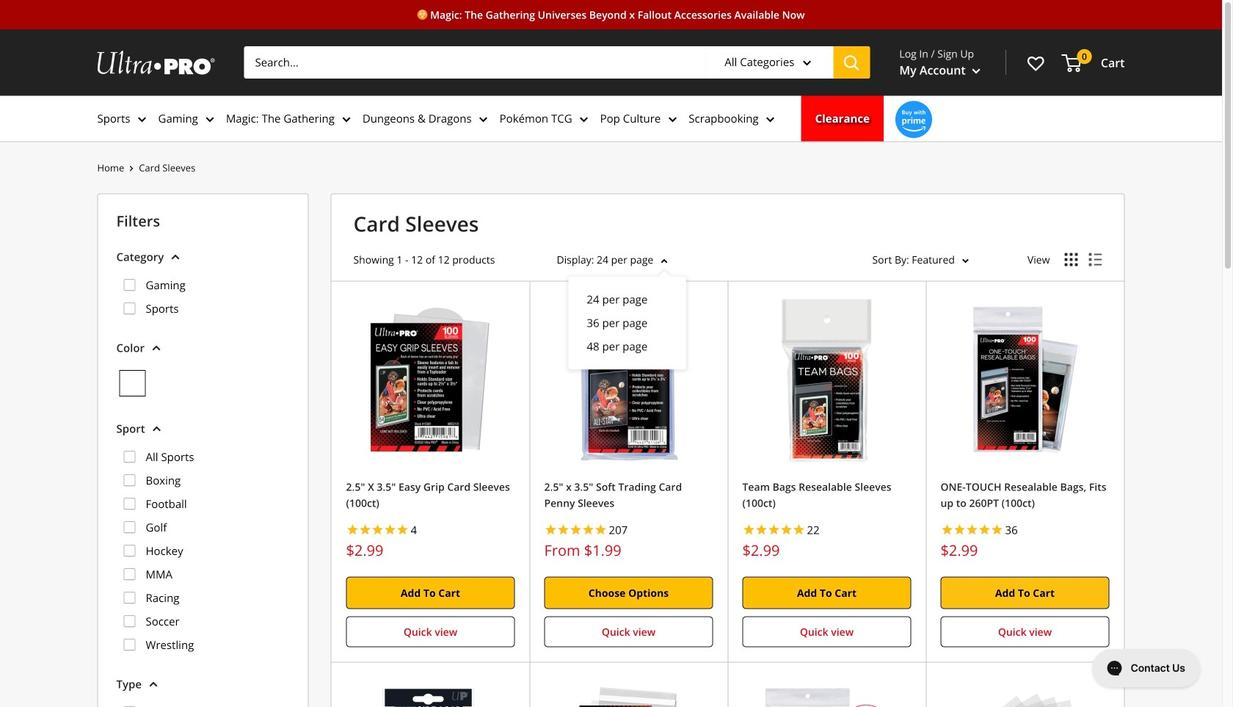 Task type: locate. For each thing, give the bounding box(es) containing it.
display products as grid image
[[1065, 253, 1078, 266]]

207 reviews element
[[609, 522, 628, 537]]

rated 5.0 out of 5 stars 4 reviews element
[[346, 520, 515, 542]]

easy grade card sleeves (100ct) for standard trading cards | ultra pro international image
[[743, 677, 912, 707]]

None checkbox
[[124, 303, 135, 314], [124, 498, 135, 510], [124, 521, 135, 533], [124, 568, 135, 580], [124, 706, 135, 707], [124, 303, 135, 314], [124, 498, 135, 510], [124, 521, 135, 533], [124, 568, 135, 580], [124, 706, 135, 707]]

arrow bottom image
[[803, 60, 812, 66], [152, 345, 161, 351], [152, 426, 161, 432]]

nav triangle borderless image
[[658, 271, 671, 277]]

4 reviews element
[[411, 522, 417, 537]]

None search field
[[244, 46, 870, 79]]

arrow bottom image
[[171, 254, 180, 260], [661, 258, 668, 263], [149, 681, 158, 687]]

None checkbox
[[124, 279, 135, 291], [124, 451, 135, 463], [124, 474, 135, 486], [124, 545, 135, 557], [124, 592, 135, 604], [124, 615, 135, 627], [124, 639, 135, 651], [124, 279, 135, 291], [124, 451, 135, 463], [124, 474, 135, 486], [124, 545, 135, 557], [124, 592, 135, 604], [124, 615, 135, 627], [124, 639, 135, 651]]

platinum series card protector sleeves for standard trading cards | ultra pro international image
[[941, 677, 1110, 707]]

0 vertical spatial arrow bottom image
[[803, 60, 812, 66]]

list
[[97, 96, 1125, 141], [97, 159, 196, 177], [116, 267, 290, 329], [116, 439, 290, 665]]

search image
[[844, 56, 860, 71]]

2 horizontal spatial arrow bottom image
[[661, 258, 668, 263]]

rated 5.0 out of 5 stars 36 reviews element
[[941, 520, 1110, 542]]

2 vertical spatial arrow bottom image
[[152, 426, 161, 432]]

36 reviews element
[[1006, 522, 1018, 537]]

22 reviews element
[[807, 522, 820, 537]]

graded card resealable sleeves (100ct) | ultra pro international image
[[544, 677, 713, 707]]



Task type: vqa. For each thing, say whether or not it's contained in the screenshot.
PRO-Fit Side-Load Standard Deck Inner Sleeves (100ct) | Ultra PRO International image
yes



Task type: describe. For each thing, give the bounding box(es) containing it.
Search... text field
[[244, 46, 706, 79]]

2.5" x 3.5" easy grip card sleeves (100ct) | ultra pro international image
[[346, 296, 515, 465]]

2.5" x 3.5" soft trading card penny sleeves | ultra pro international image
[[544, 296, 713, 465]]

0 horizontal spatial arrow bottom image
[[149, 681, 158, 687]]

1 horizontal spatial arrow bottom image
[[171, 254, 180, 260]]

1 vertical spatial arrow bottom image
[[152, 345, 161, 351]]

arrow right image
[[129, 165, 134, 171]]

display products as list image
[[1089, 253, 1102, 266]]

one-touch resealable bags, fits up to 260pt (100ct) image
[[941, 296, 1110, 465]]

rated 4.9 out of 5 stars 207 reviews element
[[544, 520, 713, 542]]

rated 5.0 out of 5 stars 22 reviews element
[[743, 520, 912, 542]]

ultra pro international image
[[97, 51, 215, 75]]

team bags resealable sleeves (100ct) | ultra pro international image
[[743, 296, 912, 465]]

pro-fit side-load standard deck inner sleeves (100ct) | ultra pro international image
[[346, 677, 515, 707]]

clear image
[[119, 370, 146, 397]]



